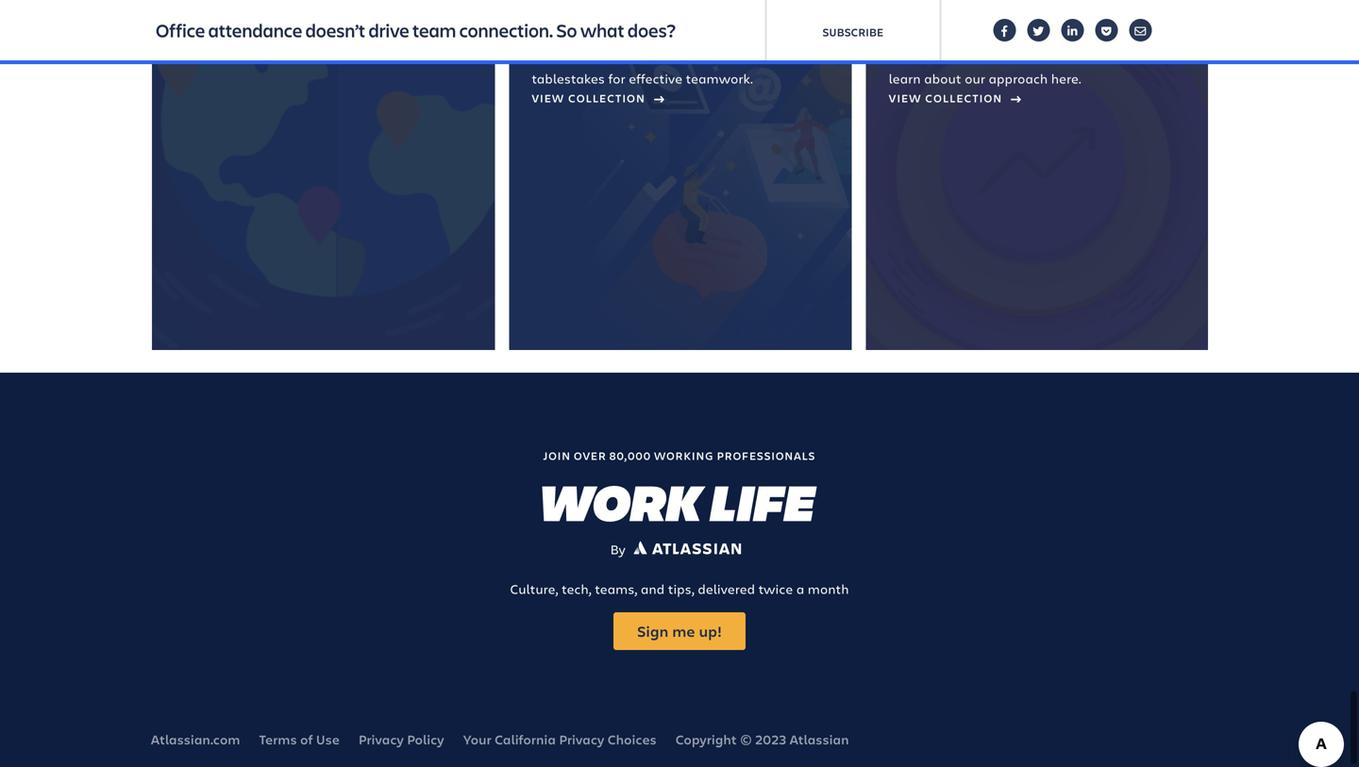 Task type: vqa. For each thing, say whether or not it's contained in the screenshot.
the top these
no



Task type: describe. For each thing, give the bounding box(es) containing it.
good
[[532, 47, 565, 65]]

office attendance doesn't drive team connection. so what does?
[[156, 17, 676, 42]]

me
[[673, 621, 696, 642]]

for
[[609, 69, 626, 87]]

atlassian.com link
[[151, 731, 240, 749]]

by
[[611, 541, 629, 559]]

join over 80,000 working professionals
[[544, 449, 816, 464]]

among
[[670, 47, 714, 65]]

view for there are loads of ways to grow a company – learn about our approach here.
[[889, 91, 922, 106]]

month
[[808, 580, 849, 598]]

work life by atlassian image
[[543, 486, 817, 522]]

attendance
[[208, 17, 302, 42]]

use
[[316, 731, 340, 749]]

teamwork.
[[686, 69, 753, 87]]

collection inside work-from-home tips and ideas, from our team to yours. view collection
[[211, 51, 289, 66]]

1 horizontal spatial and
[[641, 580, 665, 598]]

doesn't
[[306, 17, 366, 42]]

professionals
[[717, 449, 816, 464]]

and inside work-from-home tips and ideas, from our team to yours. view collection
[[313, 7, 336, 25]]

your
[[463, 731, 492, 749]]

working
[[654, 449, 714, 464]]

from-
[[212, 7, 247, 25]]

there
[[889, 47, 923, 65]]

from
[[380, 7, 409, 25]]

our inside there are loads of ways to grow a company – learn about our approach here.
[[965, 69, 986, 87]]

so
[[557, 17, 577, 42]]

join
[[544, 449, 571, 464]]

your california privacy choices
[[463, 731, 657, 749]]

terms
[[259, 731, 297, 749]]

2023
[[756, 731, 787, 749]]

team inside work-from-home tips and ideas, from our team to yours. view collection
[[436, 7, 470, 25]]

loads
[[950, 47, 985, 65]]

ways
[[1004, 47, 1037, 65]]

policy
[[407, 731, 444, 749]]

work-
[[175, 7, 212, 25]]

work-from-home tips and ideas, from our team to yours. view collection
[[175, 7, 470, 66]]

tips,
[[668, 580, 695, 598]]

does?
[[628, 17, 676, 42]]

grow
[[1057, 47, 1089, 65]]

atlassian
[[790, 731, 849, 749]]

choices
[[608, 731, 657, 749]]

what
[[581, 17, 625, 42]]

copyright © 2023 atlassian
[[676, 731, 849, 749]]

view collection for are
[[889, 91, 1007, 106]]

privacy policy link
[[359, 731, 444, 749]]

view inside work-from-home tips and ideas, from our team to yours. view collection
[[175, 51, 207, 66]]

good communication among teams is tablestakes for effective teamwork.
[[532, 47, 770, 87]]

culture, tech, teams, and tips, delivered twice a month
[[510, 580, 849, 598]]

here.
[[1052, 69, 1082, 87]]



Task type: locate. For each thing, give the bounding box(es) containing it.
our right from
[[412, 7, 433, 25]]

1 vertical spatial and
[[641, 580, 665, 598]]

to down the work- at the top left of page
[[175, 30, 188, 48]]

approach
[[989, 69, 1048, 87]]

view down yours.
[[175, 51, 207, 66]]

yours.
[[191, 30, 228, 48]]

collection down the for
[[568, 91, 646, 106]]

collection for there are loads of ways to grow a company – learn about our approach here.
[[926, 91, 1003, 106]]

2 view collection from the left
[[889, 91, 1007, 106]]

1 vertical spatial our
[[965, 69, 986, 87]]

0 horizontal spatial to
[[175, 30, 188, 48]]

a right twice
[[797, 580, 805, 598]]

office
[[156, 17, 205, 42]]

of left ways in the top right of the page
[[988, 47, 1000, 65]]

culture,
[[510, 580, 558, 598]]

1 horizontal spatial a
[[1092, 47, 1100, 65]]

home
[[247, 7, 282, 25]]

0 horizontal spatial view collection
[[532, 91, 649, 106]]

0 horizontal spatial privacy
[[359, 731, 404, 749]]

twice
[[759, 580, 793, 598]]

atlassian.com
[[151, 731, 240, 749]]

0 horizontal spatial and
[[313, 7, 336, 25]]

sign me up!
[[637, 621, 722, 642]]

there are loads of ways to grow a company – learn about our approach here.
[[889, 47, 1171, 87]]

communication
[[569, 47, 666, 65]]

0 horizontal spatial our
[[412, 7, 433, 25]]

collection for good communication among teams is tablestakes for effective teamwork.
[[568, 91, 646, 106]]

collection down attendance
[[211, 51, 289, 66]]

1 horizontal spatial privacy
[[559, 731, 605, 749]]

1 horizontal spatial of
[[988, 47, 1000, 65]]

tech,
[[562, 580, 592, 598]]

to left grow
[[1040, 47, 1053, 65]]

a for company
[[1092, 47, 1100, 65]]

team
[[436, 7, 470, 25], [413, 17, 456, 42]]

our inside work-from-home tips and ideas, from our team to yours. view collection
[[412, 7, 433, 25]]

0 vertical spatial our
[[412, 7, 433, 25]]

0 horizontal spatial collection
[[211, 51, 289, 66]]

delivered
[[698, 580, 755, 598]]

privacy left choices
[[559, 731, 605, 749]]

1 horizontal spatial collection
[[568, 91, 646, 106]]

view down learn
[[889, 91, 922, 106]]

view collection for communication
[[532, 91, 649, 106]]

subscribe
[[823, 25, 884, 40]]

drive
[[369, 17, 410, 42]]

effective
[[629, 69, 683, 87]]

80,000
[[610, 449, 652, 464]]

1 horizontal spatial our
[[965, 69, 986, 87]]

over
[[574, 449, 607, 464]]

teams,
[[595, 580, 638, 598]]

of inside there are loads of ways to grow a company – learn about our approach here.
[[988, 47, 1000, 65]]

up!
[[699, 621, 722, 642]]

our down loads
[[965, 69, 986, 87]]

our
[[412, 7, 433, 25], [965, 69, 986, 87]]

to
[[175, 30, 188, 48], [1040, 47, 1053, 65]]

1 view collection from the left
[[532, 91, 649, 106]]

view for good communication among teams is tablestakes for effective teamwork.
[[532, 91, 565, 106]]

collection down about
[[926, 91, 1003, 106]]

is
[[760, 47, 770, 65]]

view down the tablestakes
[[532, 91, 565, 106]]

view collection down about
[[889, 91, 1007, 106]]

privacy
[[359, 731, 404, 749], [559, 731, 605, 749]]

privacy policy
[[359, 731, 444, 749]]

privacy left policy
[[359, 731, 404, 749]]

terms of use link
[[259, 731, 340, 749]]

sign
[[637, 621, 669, 642]]

0 horizontal spatial of
[[300, 731, 313, 749]]

tips
[[285, 7, 309, 25]]

of
[[988, 47, 1000, 65], [300, 731, 313, 749]]

–
[[1165, 47, 1171, 65]]

to inside there are loads of ways to grow a company – learn about our approach here.
[[1040, 47, 1053, 65]]

learn
[[889, 69, 921, 87]]

of left use at the bottom left
[[300, 731, 313, 749]]

1 horizontal spatial view
[[532, 91, 565, 106]]

connection.
[[459, 17, 553, 42]]

1 vertical spatial a
[[797, 580, 805, 598]]

teams
[[717, 47, 757, 65]]

and right the tips
[[313, 7, 336, 25]]

0 vertical spatial and
[[313, 7, 336, 25]]

to inside work-from-home tips and ideas, from our team to yours. view collection
[[175, 30, 188, 48]]

and left "tips,"
[[641, 580, 665, 598]]

sign me up! button
[[614, 613, 746, 651]]

view
[[175, 51, 207, 66], [532, 91, 565, 106], [889, 91, 922, 106]]

your california privacy choices element
[[463, 726, 657, 754]]

a right grow
[[1092, 47, 1100, 65]]

company
[[1104, 47, 1161, 65]]

1 horizontal spatial to
[[1040, 47, 1053, 65]]

copyright © 2023 atlassian link
[[676, 731, 849, 749]]

collection
[[211, 51, 289, 66], [568, 91, 646, 106], [926, 91, 1003, 106]]

©
[[740, 731, 752, 749]]

2 horizontal spatial collection
[[926, 91, 1003, 106]]

2 horizontal spatial view
[[889, 91, 922, 106]]

1 horizontal spatial view collection
[[889, 91, 1007, 106]]

about
[[925, 69, 962, 87]]

2 privacy from the left
[[559, 731, 605, 749]]

a for month
[[797, 580, 805, 598]]

ideas,
[[340, 7, 376, 25]]

1 vertical spatial of
[[300, 731, 313, 749]]

tablestakes
[[532, 69, 605, 87]]

0 horizontal spatial a
[[797, 580, 805, 598]]

0 vertical spatial a
[[1092, 47, 1100, 65]]

a inside there are loads of ways to grow a company – learn about our approach here.
[[1092, 47, 1100, 65]]

copyright
[[676, 731, 737, 749]]

view collection down the tablestakes
[[532, 91, 649, 106]]

terms of use
[[259, 731, 340, 749]]

a
[[1092, 47, 1100, 65], [797, 580, 805, 598]]

california
[[495, 731, 556, 749]]

are
[[927, 47, 947, 65]]

0 vertical spatial of
[[988, 47, 1000, 65]]

and
[[313, 7, 336, 25], [641, 580, 665, 598]]

0 horizontal spatial view
[[175, 51, 207, 66]]

view collection
[[532, 91, 649, 106], [889, 91, 1007, 106]]

1 privacy from the left
[[359, 731, 404, 749]]

subscribe link
[[823, 25, 884, 40]]



